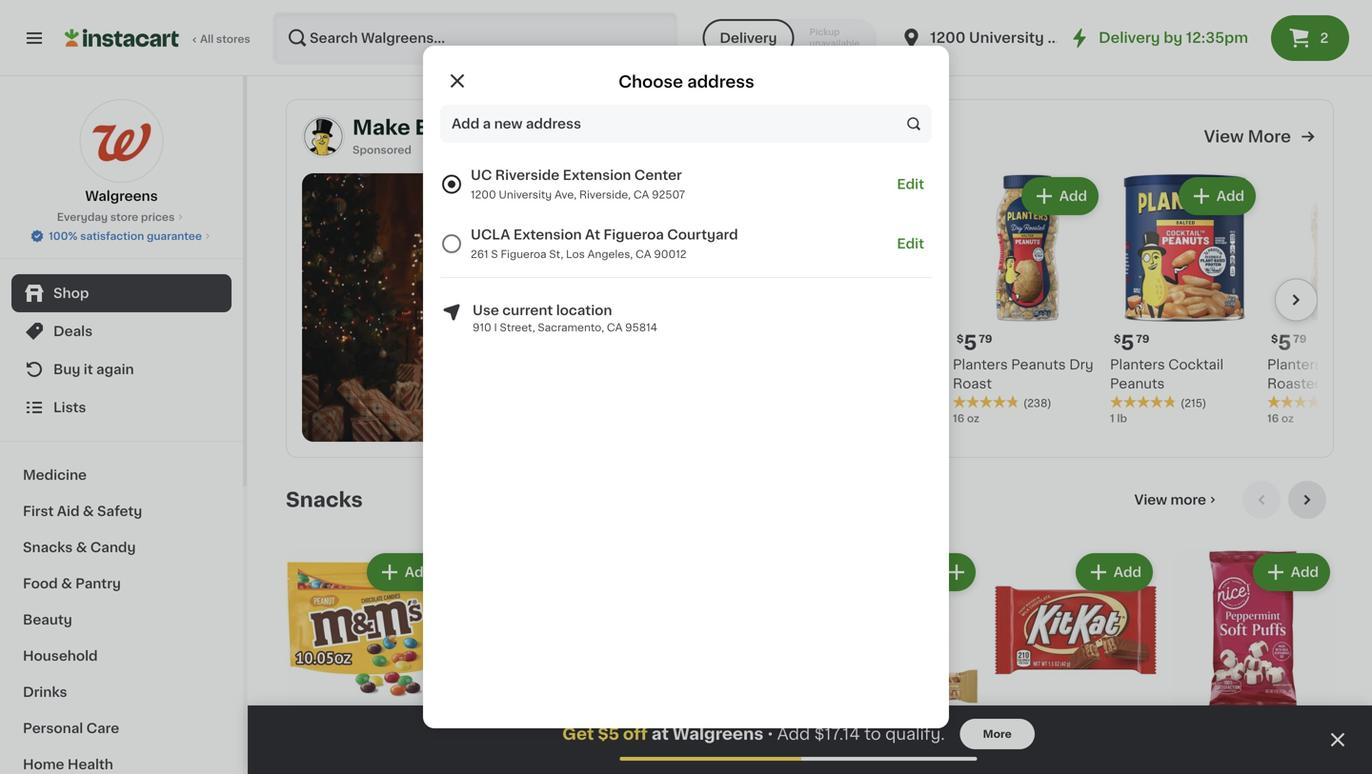 Task type: vqa. For each thing, say whether or not it's contained in the screenshot.
the rightmost Original
yes



Task type: describe. For each thing, give the bounding box(es) containing it.
$5.99 element
[[286, 719, 448, 744]]

s
[[491, 249, 498, 260]]

item carousel region containing 5
[[779, 173, 1372, 426]]

planters cocktail peanuts
[[1110, 358, 1224, 391]]

get $5 off at walgreens • add $17.14 to qualify.
[[562, 727, 945, 743]]

$5
[[598, 727, 619, 743]]

factory
[[507, 747, 558, 760]]

pretzel
[[463, 766, 509, 775]]

household link
[[11, 638, 232, 675]]

add inside product group
[[1114, 566, 1141, 579]]

home
[[23, 758, 64, 772]]

oz for planters dry ho
[[1281, 414, 1294, 424]]

cocktail
[[1168, 358, 1224, 372]]

$ 5 79 for planters cocktail peanuts
[[1114, 333, 1150, 353]]

walgreens inside treatment tracker modal dialog
[[673, 727, 763, 743]]

walgreens inside "link"
[[85, 190, 158, 203]]

almond
[[915, 747, 967, 760]]

16 oz for planters dry ho
[[1267, 414, 1294, 424]]

lists link
[[11, 389, 232, 427]]

uc riverside extension center 1200 university ave, riverside, ca 92507
[[471, 169, 685, 200]]

1200 inside uc riverside extension center 1200 university ave, riverside, ca 92507
[[471, 190, 496, 200]]

aid
[[57, 505, 80, 518]]

$ 12 49
[[821, 722, 867, 742]]

instacart logo image
[[65, 27, 179, 50]]

1200 inside 1200 university ave popup button
[[930, 31, 966, 45]]

edit button for uc riverside extension center
[[889, 166, 932, 202]]

$ for snack factory original pretzel crisps
[[467, 723, 474, 733]]

29 for werther's
[[667, 723, 681, 733]]

edit for ucla extension at figueroa courtyard
[[897, 237, 924, 250]]

ca inside uc riverside extension center 1200 university ave, riverside, ca 92507
[[633, 190, 649, 200]]

planters for planters dry ho
[[1267, 358, 1322, 372]]

2 button
[[1271, 15, 1349, 61]]

gathering
[[480, 117, 587, 137]]

roast
[[953, 377, 992, 391]]

los
[[566, 249, 585, 260]]

prices
[[141, 212, 175, 222]]

wafer
[[995, 766, 1034, 775]]

location
[[556, 304, 612, 317]]

more inside button
[[983, 729, 1012, 740]]

$ for planters cocktail peanuts
[[1114, 334, 1121, 344]]

street,
[[500, 323, 535, 333]]

make
[[353, 117, 410, 137]]

choose address dialog
[[423, 46, 949, 729]]

make every gathering magical spo nsored
[[353, 117, 675, 155]]

1200 university ave button
[[900, 11, 1075, 65]]

all stores
[[200, 34, 250, 44]]

shop link
[[11, 274, 232, 313]]

planters peanuts dry roast
[[953, 358, 1094, 391]]

  text field inside choose address dialog
[[440, 105, 932, 143]]

$ for werther's original popcorn, classi
[[644, 723, 651, 733]]

spo
[[353, 145, 374, 155]]

kind caramel almond & sea salt
[[818, 747, 967, 775]]

safety
[[97, 505, 142, 518]]

lb
[[1117, 414, 1127, 424]]

$1.49 element
[[1172, 719, 1334, 744]]

1 horizontal spatial figueroa
[[604, 228, 664, 242]]

off
[[623, 727, 648, 743]]

original inside werther's original popcorn, classi
[[708, 747, 760, 760]]

product group containing 12
[[818, 550, 980, 775]]

ave
[[1048, 31, 1075, 45]]

guarantee
[[147, 231, 202, 242]]

5 for planters cocktail peanuts
[[1121, 333, 1134, 353]]

everyday store prices link
[[57, 210, 186, 225]]

(238)
[[1023, 398, 1051, 409]]

$ 1 99
[[999, 722, 1031, 742]]

2
[[1320, 31, 1328, 45]]

to
[[864, 727, 881, 743]]

courtyard
[[667, 228, 738, 242]]

•
[[767, 727, 773, 742]]

90012
[[654, 249, 687, 260]]

use
[[473, 304, 499, 317]]

1200 university ave
[[930, 31, 1075, 45]]

ave,
[[555, 190, 577, 200]]

walgreens logo image
[[80, 99, 163, 183]]

university inside uc riverside extension center 1200 university ave, riverside, ca 92507
[[499, 190, 552, 200]]

12
[[828, 722, 850, 742]]

29 for snack
[[490, 723, 504, 733]]

$ 5 79 for planters peanuts dry roast
[[957, 333, 992, 353]]

shop
[[53, 287, 89, 300]]

peanuts inside planters cocktail peanuts
[[1110, 377, 1165, 391]]

view more button
[[1127, 481, 1227, 519]]

stores
[[216, 34, 250, 44]]

walgreens link
[[80, 99, 163, 206]]

pantry
[[75, 577, 121, 591]]

edit button for ucla extension at figueroa courtyard
[[889, 225, 932, 262]]

home health
[[23, 758, 113, 772]]

milk
[[1042, 747, 1069, 760]]

get
[[562, 727, 594, 743]]

riverside
[[495, 169, 559, 182]]

by
[[1164, 31, 1183, 45]]

sea
[[832, 766, 857, 775]]

4 for snack
[[474, 722, 488, 742]]

buy it again link
[[11, 351, 232, 389]]

buy it again
[[53, 363, 134, 376]]

delivery by 12:35pm
[[1099, 31, 1248, 45]]

$ 5 79 for planters dry ho
[[1271, 333, 1307, 353]]

peanuts inside planters peanuts dry roast
[[1011, 358, 1066, 372]]

every
[[415, 117, 475, 137]]

delivery for delivery
[[720, 31, 777, 45]]

ucla extension at figueroa courtyard 261 s figueroa st, los angeles, ca 90012
[[471, 228, 738, 260]]

95814
[[625, 323, 657, 333]]

kit kat milk chocolate wafer candy
[[995, 747, 1142, 775]]

qualify.
[[885, 727, 945, 743]]

planters image
[[302, 115, 345, 158]]

1 vertical spatial 1
[[1006, 722, 1014, 742]]

4 for werther's
[[651, 722, 665, 742]]

first aid & safety
[[23, 505, 142, 518]]

snacks for snacks
[[286, 490, 363, 510]]

deals
[[53, 325, 93, 338]]

kind
[[818, 747, 852, 760]]

16 for planters dry ho
[[1267, 414, 1279, 424]]

caramel
[[856, 747, 912, 760]]

center
[[634, 169, 682, 182]]



Task type: locate. For each thing, give the bounding box(es) containing it.
0 vertical spatial ca
[[633, 190, 649, 200]]

address
[[687, 74, 754, 90]]

candy down safety
[[90, 541, 136, 555]]

16
[[953, 414, 964, 424], [1267, 414, 1279, 424]]

candy inside kit kat milk chocolate wafer candy
[[1037, 766, 1081, 775]]

1 vertical spatial snacks
[[23, 541, 73, 555]]

figueroa up angeles,
[[604, 228, 664, 242]]

0 vertical spatial edit
[[897, 177, 924, 191]]

0 horizontal spatial delivery
[[720, 31, 777, 45]]

planters inside planters dry ho
[[1267, 358, 1322, 372]]

&
[[83, 505, 94, 518], [76, 541, 87, 555], [61, 577, 72, 591], [818, 766, 828, 775]]

$ 4 29 for werther's
[[644, 722, 681, 742]]

nsored
[[374, 145, 411, 155]]

werther's original popcorn, classi
[[640, 747, 760, 775]]

drinks
[[23, 686, 67, 699]]

$ inside "$ 12 49"
[[821, 723, 828, 733]]

care
[[86, 722, 119, 736]]

chocolate
[[1073, 747, 1142, 760]]

1 $ 4 29 from the left
[[467, 722, 504, 742]]

it
[[84, 363, 93, 376]]

1 horizontal spatial candy
[[1037, 766, 1081, 775]]

4
[[474, 722, 488, 742], [651, 722, 665, 742]]

delivery by 12:35pm link
[[1068, 27, 1248, 50]]

add inside treatment tracker modal dialog
[[777, 727, 810, 743]]

1 left "lb"
[[1110, 414, 1115, 424]]

16 oz down planters dry ho
[[1267, 414, 1294, 424]]

planters inside planters cocktail peanuts
[[1110, 358, 1165, 372]]

79
[[979, 334, 992, 344], [1136, 334, 1150, 344], [1293, 334, 1307, 344]]

kat
[[1016, 747, 1039, 760]]

0 horizontal spatial 16
[[953, 414, 964, 424]]

2 horizontal spatial 79
[[1293, 334, 1307, 344]]

0 horizontal spatial 5
[[964, 333, 977, 353]]

$ up planters dry ho
[[1271, 334, 1278, 344]]

werther's
[[640, 747, 705, 760]]

29 up werther's
[[667, 723, 681, 733]]

$ for kit kat milk chocolate wafer candy
[[999, 723, 1006, 733]]

$ 4 29 for snack
[[467, 722, 504, 742]]

0 horizontal spatial view
[[1134, 493, 1167, 507]]

dry
[[1069, 358, 1094, 372], [1326, 358, 1350, 372]]

$ 5 79 up roast
[[957, 333, 992, 353]]

16 oz for planters peanuts dry roast
[[953, 414, 979, 424]]

0 horizontal spatial snacks
[[23, 541, 73, 555]]

16 for planters peanuts dry roast
[[953, 414, 964, 424]]

candy down "milk"
[[1037, 766, 1081, 775]]

university down riverside
[[499, 190, 552, 200]]

2 original from the left
[[708, 747, 760, 760]]

ca left 90012
[[636, 249, 651, 260]]

i
[[494, 323, 497, 333]]

1 left 99
[[1006, 722, 1014, 742]]

angeles,
[[588, 249, 633, 260]]

1 vertical spatial item carousel region
[[286, 481, 1334, 775]]

1 edit from the top
[[897, 177, 924, 191]]

1 vertical spatial extension
[[513, 228, 582, 242]]

university left ave
[[969, 31, 1044, 45]]

oz down planters dry ho
[[1281, 414, 1294, 424]]

service type group
[[703, 19, 877, 57]]

0 horizontal spatial more
[[983, 729, 1012, 740]]

beauty link
[[11, 602, 232, 638]]

view
[[1204, 129, 1244, 145], [1134, 493, 1167, 507]]

2 dry from the left
[[1326, 358, 1350, 372]]

1 horizontal spatial 79
[[1136, 334, 1150, 344]]

planters left ho at right top
[[1267, 358, 1322, 372]]

0 horizontal spatial 4
[[474, 722, 488, 742]]

1 horizontal spatial view
[[1204, 129, 1244, 145]]

0 horizontal spatial figueroa
[[501, 249, 547, 260]]

5 up roast
[[964, 333, 977, 353]]

1 horizontal spatial 16 oz
[[1267, 414, 1294, 424]]

& down first aid & safety
[[76, 541, 87, 555]]

everyday store prices
[[57, 212, 175, 222]]

1 horizontal spatial $ 5 79
[[1114, 333, 1150, 353]]

original down get
[[562, 747, 614, 760]]

planters up "lb"
[[1110, 358, 1165, 372]]

1 vertical spatial figueroa
[[501, 249, 547, 260]]

1 original from the left
[[562, 747, 614, 760]]

popcorn,
[[640, 766, 701, 775]]

beauty
[[23, 614, 72, 627]]

& down kind
[[818, 766, 828, 775]]

& right food
[[61, 577, 72, 591]]

1 horizontal spatial 1200
[[930, 31, 966, 45]]

99
[[1016, 723, 1031, 733]]

0 vertical spatial candy
[[90, 541, 136, 555]]

2 edit from the top
[[897, 237, 924, 250]]

3 planters from the left
[[1267, 358, 1322, 372]]

(215)
[[1181, 398, 1206, 409]]

1 vertical spatial edit
[[897, 237, 924, 250]]

item carousel region containing snacks
[[286, 481, 1334, 775]]

1 horizontal spatial planters
[[1110, 358, 1165, 372]]

2 edit button from the top
[[889, 225, 932, 262]]

drinks link
[[11, 675, 232, 711]]

0 horizontal spatial original
[[562, 747, 614, 760]]

1 vertical spatial university
[[499, 190, 552, 200]]

0 vertical spatial university
[[969, 31, 1044, 45]]

view inside view more popup button
[[1134, 493, 1167, 507]]

1 16 from the left
[[953, 414, 964, 424]]

0 vertical spatial 1200
[[930, 31, 966, 45]]

0 horizontal spatial walgreens
[[85, 190, 158, 203]]

view more
[[1134, 493, 1206, 507]]

$ for planters peanuts dry roast
[[957, 334, 964, 344]]

0 vertical spatial view
[[1204, 129, 1244, 145]]

view for view more
[[1134, 493, 1167, 507]]

49
[[852, 723, 867, 733]]

0 vertical spatial 1
[[1110, 414, 1115, 424]]

1 oz from the left
[[967, 414, 979, 424]]

1 planters from the left
[[953, 358, 1008, 372]]

$ 4 29 up werther's
[[644, 722, 681, 742]]

5 for planters dry ho
[[1278, 333, 1291, 353]]

16 down planters dry ho
[[1267, 414, 1279, 424]]

5 up planters cocktail peanuts
[[1121, 333, 1134, 353]]

snack factory original pretzel crisps
[[463, 747, 614, 775]]

1 vertical spatial peanuts
[[1110, 377, 1165, 391]]

planters dry ho
[[1267, 358, 1372, 391]]

1 horizontal spatial more
[[1248, 129, 1291, 145]]

university inside 1200 university ave popup button
[[969, 31, 1044, 45]]

1 4 from the left
[[474, 722, 488, 742]]

0 horizontal spatial 1200
[[471, 190, 496, 200]]

0 horizontal spatial candy
[[90, 541, 136, 555]]

view for view more
[[1204, 129, 1244, 145]]

original inside snack factory original pretzel crisps
[[562, 747, 614, 760]]

79 for dry
[[1293, 334, 1307, 344]]

$ 5 79
[[957, 333, 992, 353], [1114, 333, 1150, 353], [1271, 333, 1307, 353]]

0 horizontal spatial $ 5 79
[[957, 333, 992, 353]]

personal care
[[23, 722, 119, 736]]

29 up snack
[[490, 723, 504, 733]]

oz down roast
[[967, 414, 979, 424]]

2 79 from the left
[[1136, 334, 1150, 344]]

1 horizontal spatial original
[[708, 747, 760, 760]]

$ for kind caramel almond & sea salt
[[821, 723, 828, 733]]

1 horizontal spatial oz
[[1281, 414, 1294, 424]]

food
[[23, 577, 58, 591]]

& right aid
[[83, 505, 94, 518]]

$ up kind
[[821, 723, 828, 733]]

ca
[[633, 190, 649, 200], [636, 249, 651, 260], [607, 323, 623, 333]]

1 79 from the left
[[979, 334, 992, 344]]

2 $ 4 29 from the left
[[644, 722, 681, 742]]

st,
[[549, 249, 563, 260]]

snacks & candy
[[23, 541, 136, 555]]

magical
[[591, 117, 675, 137]]

dry inside planters dry ho
[[1326, 358, 1350, 372]]

4 right off
[[651, 722, 665, 742]]

1 vertical spatial view
[[1134, 493, 1167, 507]]

0 vertical spatial more
[[1248, 129, 1291, 145]]

planters inside planters peanuts dry roast
[[953, 358, 1008, 372]]

None search field
[[273, 11, 678, 65]]

dry left ho at right top
[[1326, 358, 1350, 372]]

home health link
[[11, 747, 232, 775]]

delivery for delivery by 12:35pm
[[1099, 31, 1160, 45]]

1 vertical spatial candy
[[1037, 766, 1081, 775]]

1 vertical spatial 1200
[[471, 190, 496, 200]]

delivery inside delivery button
[[720, 31, 777, 45]]

2 planters from the left
[[1110, 358, 1165, 372]]

1 horizontal spatial dry
[[1326, 358, 1350, 372]]

1 vertical spatial more
[[983, 729, 1012, 740]]

1 horizontal spatial $ 4 29
[[644, 722, 681, 742]]

ca inside use current location 910 i street, sacramento, ca 95814
[[607, 323, 623, 333]]

1 horizontal spatial 5
[[1121, 333, 1134, 353]]

1 $ 5 79 from the left
[[957, 333, 992, 353]]

extension inside the ucla extension at figueroa courtyard 261 s figueroa st, los angeles, ca 90012
[[513, 228, 582, 242]]

view more
[[1204, 129, 1291, 145]]

satisfaction
[[80, 231, 144, 242]]

$ for planters dry ho
[[1271, 334, 1278, 344]]

2 vertical spatial ca
[[607, 323, 623, 333]]

2 horizontal spatial 5
[[1278, 333, 1291, 353]]

ca inside the ucla extension at figueroa courtyard 261 s figueroa st, los angeles, ca 90012
[[636, 249, 651, 260]]

$ left at
[[644, 723, 651, 733]]

oz for planters peanuts dry roast
[[967, 414, 979, 424]]

1 horizontal spatial peanuts
[[1110, 377, 1165, 391]]

1 horizontal spatial 1
[[1110, 414, 1115, 424]]

delivery button
[[703, 19, 794, 57]]

planters for planters cocktail peanuts
[[1110, 358, 1165, 372]]

4 up snack
[[474, 722, 488, 742]]

79 for peanuts
[[979, 334, 992, 344]]

$17.14
[[814, 727, 860, 743]]

0 vertical spatial snacks
[[286, 490, 363, 510]]

1 vertical spatial ca
[[636, 249, 651, 260]]

planters for planters peanuts dry roast
[[953, 358, 1008, 372]]

100% satisfaction guarantee
[[49, 231, 202, 242]]

1 horizontal spatial 4
[[651, 722, 665, 742]]

add
[[902, 190, 930, 203], [1059, 190, 1087, 203], [1217, 190, 1244, 203], [405, 566, 433, 579], [1114, 566, 1141, 579], [1291, 566, 1319, 579], [777, 727, 810, 743]]

16 down roast
[[953, 414, 964, 424]]

search address image
[[905, 115, 922, 132]]

$ up snack
[[467, 723, 474, 733]]

snacks inside main content
[[286, 490, 363, 510]]

0 vertical spatial walgreens
[[85, 190, 158, 203]]

1 horizontal spatial snacks
[[286, 490, 363, 510]]

original down get $5 off at walgreens • add $17.14 to qualify.
[[708, 747, 760, 760]]

1 dry from the left
[[1069, 358, 1094, 372]]

extension up riverside,
[[563, 169, 631, 182]]

more button
[[960, 719, 1035, 750]]

0 horizontal spatial 29
[[490, 723, 504, 733]]

& inside the first aid & safety link
[[83, 505, 94, 518]]

2 horizontal spatial $ 5 79
[[1271, 333, 1307, 353]]

$ up planters cocktail peanuts
[[1114, 334, 1121, 344]]

current
[[502, 304, 553, 317]]

snacks for snacks & candy
[[23, 541, 73, 555]]

& inside kind caramel almond & sea salt
[[818, 766, 828, 775]]

5 for planters peanuts dry roast
[[964, 333, 977, 353]]

delivery left by
[[1099, 31, 1160, 45]]

0 vertical spatial figueroa
[[604, 228, 664, 242]]

1 horizontal spatial university
[[969, 31, 1044, 45]]

16 oz down roast
[[953, 414, 979, 424]]

health
[[68, 758, 113, 772]]

$
[[957, 334, 964, 344], [1114, 334, 1121, 344], [1271, 334, 1278, 344], [467, 723, 474, 733], [644, 723, 651, 733], [821, 723, 828, 733], [999, 723, 1006, 733]]

  text field
[[440, 105, 932, 143]]

0 horizontal spatial dry
[[1069, 358, 1094, 372]]

1 edit button from the top
[[889, 166, 932, 202]]

1 vertical spatial edit button
[[889, 225, 932, 262]]

item carousel region
[[779, 173, 1372, 426], [286, 481, 1334, 775]]

0 horizontal spatial peanuts
[[1011, 358, 1066, 372]]

main content containing make every gathering magical
[[248, 76, 1372, 775]]

3 79 from the left
[[1293, 334, 1307, 344]]

1 16 oz from the left
[[953, 414, 979, 424]]

0 vertical spatial peanuts
[[1011, 358, 1066, 372]]

$ inside $ 1 99
[[999, 723, 1006, 733]]

92507
[[652, 190, 685, 200]]

79 up planters cocktail peanuts
[[1136, 334, 1150, 344]]

edit for uc riverside extension center
[[897, 177, 924, 191]]

extension inside uc riverside extension center 1200 university ave, riverside, ca 92507
[[563, 169, 631, 182]]

79 up planters dry ho
[[1293, 334, 1307, 344]]

planters up roast
[[953, 358, 1008, 372]]

79 for cocktail
[[1136, 334, 1150, 344]]

& inside food & pantry link
[[61, 577, 72, 591]]

0 vertical spatial item carousel region
[[779, 173, 1372, 426]]

peanuts up "lb"
[[1110, 377, 1165, 391]]

dry inside planters peanuts dry roast
[[1069, 358, 1094, 372]]

ucla
[[471, 228, 510, 242]]

at
[[652, 727, 669, 743]]

$ 5 79 up planters dry ho
[[1271, 333, 1307, 353]]

100% satisfaction guarantee button
[[30, 225, 213, 244]]

delivery up address
[[720, 31, 777, 45]]

2 oz from the left
[[1281, 414, 1294, 424]]

oz
[[967, 414, 979, 424], [1281, 414, 1294, 424]]

1 horizontal spatial 16
[[1267, 414, 1279, 424]]

2 16 oz from the left
[[1267, 414, 1294, 424]]

store
[[110, 212, 138, 222]]

1 horizontal spatial delivery
[[1099, 31, 1160, 45]]

2 5 from the left
[[1121, 333, 1134, 353]]

1200
[[930, 31, 966, 45], [471, 190, 496, 200]]

$ up roast
[[957, 334, 964, 344]]

medicine link
[[11, 457, 232, 494]]

treatment tracker modal dialog
[[248, 706, 1372, 775]]

3 $ 5 79 from the left
[[1271, 333, 1307, 353]]

0 horizontal spatial planters
[[953, 358, 1008, 372]]

edit
[[897, 177, 924, 191], [897, 237, 924, 250]]

main content
[[248, 76, 1372, 775]]

2 29 from the left
[[667, 723, 681, 733]]

first
[[23, 505, 54, 518]]

crisps
[[513, 766, 556, 775]]

3 5 from the left
[[1278, 333, 1291, 353]]

walgreens up everyday store prices link at the left top of the page
[[85, 190, 158, 203]]

0 horizontal spatial $ 4 29
[[467, 722, 504, 742]]

2 16 from the left
[[1267, 414, 1279, 424]]

deals link
[[11, 313, 232, 351]]

1 horizontal spatial walgreens
[[673, 727, 763, 743]]

261
[[471, 249, 488, 260]]

0 horizontal spatial 79
[[979, 334, 992, 344]]

29
[[490, 723, 504, 733], [667, 723, 681, 733]]

extension
[[563, 169, 631, 182], [513, 228, 582, 242]]

5 up planters dry ho
[[1278, 333, 1291, 353]]

sacramento,
[[538, 323, 604, 333]]

$ 5 79 up planters cocktail peanuts
[[1114, 333, 1150, 353]]

product group containing 1
[[995, 550, 1157, 775]]

choose
[[618, 74, 683, 90]]

0 horizontal spatial university
[[499, 190, 552, 200]]

riverside,
[[579, 190, 631, 200]]

2 4 from the left
[[651, 722, 665, 742]]

0 horizontal spatial oz
[[967, 414, 979, 424]]

1 vertical spatial walgreens
[[673, 727, 763, 743]]

1 5 from the left
[[964, 333, 977, 353]]

ca down center
[[633, 190, 649, 200]]

0 vertical spatial edit button
[[889, 166, 932, 202]]

uc
[[471, 169, 492, 182]]

dry left planters cocktail peanuts
[[1069, 358, 1094, 372]]

increment quantity of kind caramel almond & sea salt image
[[945, 561, 968, 584]]

medicine
[[23, 469, 87, 482]]

1 horizontal spatial 29
[[667, 723, 681, 733]]

delivery inside delivery by 12:35pm "link"
[[1099, 31, 1160, 45]]

kit
[[995, 747, 1013, 760]]

peanuts up (238) at the bottom right
[[1011, 358, 1066, 372]]

figueroa
[[604, 228, 664, 242], [501, 249, 547, 260]]

2 horizontal spatial planters
[[1267, 358, 1322, 372]]

food & pantry link
[[11, 566, 232, 602]]

$ left 99
[[999, 723, 1006, 733]]

1
[[1110, 414, 1115, 424], [1006, 722, 1014, 742]]

79 up roast
[[979, 334, 992, 344]]

food & pantry
[[23, 577, 121, 591]]

all
[[200, 34, 214, 44]]

ca left '95814'
[[607, 323, 623, 333]]

personal care link
[[11, 711, 232, 747]]

$ 4 29 up snack
[[467, 722, 504, 742]]

0 vertical spatial extension
[[563, 169, 631, 182]]

0 horizontal spatial 1
[[1006, 722, 1014, 742]]

1 lb
[[1110, 414, 1127, 424]]

100%
[[49, 231, 78, 242]]

walgreens up werther's original popcorn, classi
[[673, 727, 763, 743]]

figueroa right s
[[501, 249, 547, 260]]

& inside "snacks & candy" link
[[76, 541, 87, 555]]

product group
[[796, 173, 945, 426], [953, 173, 1102, 426], [1110, 173, 1260, 426], [286, 550, 448, 775], [818, 550, 980, 775], [995, 550, 1157, 775], [1172, 550, 1334, 775]]

snacks & candy link
[[11, 530, 232, 566]]

extension up st,
[[513, 228, 582, 242]]

1 29 from the left
[[490, 723, 504, 733]]

2 $ 5 79 from the left
[[1114, 333, 1150, 353]]

0 horizontal spatial 16 oz
[[953, 414, 979, 424]]



